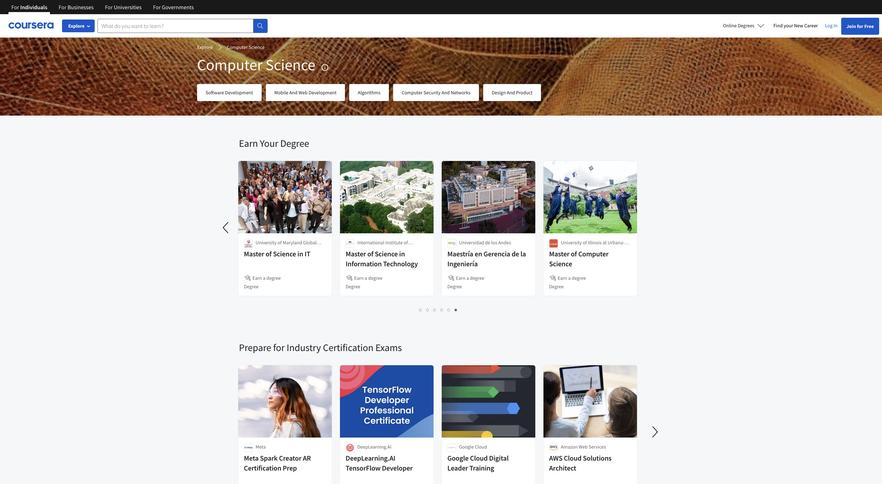 Task type: describe. For each thing, give the bounding box(es) containing it.
6
[[455, 307, 458, 313]]

for for join
[[857, 23, 864, 29]]

computer up software development link
[[197, 55, 263, 74]]

in
[[834, 22, 838, 29]]

degree for information
[[368, 275, 383, 281]]

next slide image
[[647, 424, 664, 441]]

deeplearning.ai tensorflow developer
[[346, 454, 413, 473]]

master of science in information technology
[[346, 249, 418, 268]]

maestría en gerencia de la ingeniería
[[448, 249, 526, 268]]

degree for it
[[267, 275, 281, 281]]

5 button
[[446, 306, 453, 314]]

champaign
[[561, 247, 585, 253]]

la
[[521, 249, 526, 258]]

prepare for industry certification exams
[[239, 341, 402, 354]]

for individuals
[[11, 4, 47, 11]]

your
[[784, 22, 794, 29]]

explore inside popup button
[[68, 23, 85, 29]]

master of science in it
[[244, 249, 311, 258]]

computer inside computer security and networks link
[[402, 89, 423, 96]]

algorithms
[[358, 89, 381, 96]]

computer security and networks
[[402, 89, 471, 96]]

prepare
[[239, 341, 271, 354]]

3 button
[[432, 306, 439, 314]]

online degrees
[[724, 22, 755, 29]]

university for computer
[[561, 239, 582, 246]]

master of computer science
[[550, 249, 609, 268]]

university of illinois at urbana-champaign image
[[550, 239, 558, 248]]

for universities
[[105, 4, 142, 11]]

log
[[826, 22, 833, 29]]

google for google cloud digital leader training
[[448, 454, 469, 463]]

mobile and web development
[[274, 89, 337, 96]]

for for businesses
[[59, 4, 66, 11]]

degree for master of science in information technology
[[346, 283, 360, 290]]

governments
[[162, 4, 194, 11]]

digital
[[489, 454, 509, 463]]

online degrees button
[[718, 18, 770, 33]]

software
[[206, 89, 224, 96]]

4 button
[[439, 306, 446, 314]]

earn a degree for master of science in it
[[253, 275, 281, 281]]

2 and from the left
[[442, 89, 450, 96]]

meta image
[[244, 443, 253, 452]]

degree for la
[[470, 275, 485, 281]]

computer right explore link
[[227, 44, 248, 50]]

for for universities
[[105, 4, 113, 11]]

computer security and networks link
[[393, 84, 479, 101]]

industry
[[287, 341, 321, 354]]

a for master of computer science
[[569, 275, 571, 281]]

earn a degree for master of computer science
[[558, 275, 586, 281]]

1 vertical spatial computer science
[[197, 55, 316, 74]]

at
[[603, 239, 607, 246]]

cloud for google cloud digital leader training
[[470, 454, 488, 463]]

explore button
[[62, 20, 95, 32]]

design and product link
[[484, 84, 541, 101]]

deeplearning.ai for deeplearning.ai
[[358, 444, 392, 450]]

tensorflow
[[346, 464, 381, 473]]

for businesses
[[59, 4, 94, 11]]

5
[[448, 307, 451, 313]]

ar
[[303, 454, 311, 463]]

4
[[441, 307, 444, 313]]

degrees
[[738, 22, 755, 29]]

services
[[589, 444, 606, 450]]

university of illinois at urbana- champaign
[[561, 239, 625, 253]]

1 horizontal spatial explore
[[197, 44, 213, 50]]

aws cloud solutions architect
[[550, 454, 612, 473]]

urbana-
[[608, 239, 625, 246]]

meta spark creator ar certification prep
[[244, 454, 311, 473]]

design
[[492, 89, 506, 96]]

earn a degree for master of science in information technology
[[354, 275, 383, 281]]

software development link
[[197, 84, 262, 101]]

design and product
[[492, 89, 533, 96]]

mobile
[[274, 89, 288, 96]]

earn for master of computer science
[[558, 275, 568, 281]]

training
[[470, 464, 495, 473]]

computer inside master of computer science
[[579, 249, 609, 258]]

for for prepare
[[273, 341, 285, 354]]

1 horizontal spatial certification
[[323, 341, 374, 354]]

university of maryland global campus
[[256, 239, 317, 253]]

security
[[424, 89, 441, 96]]

university for science
[[256, 239, 277, 246]]

earn for master of science in information technology
[[354, 275, 364, 281]]

maestría
[[448, 249, 474, 258]]

online
[[724, 22, 737, 29]]

master for master of computer science
[[550, 249, 570, 258]]

join for free
[[847, 23, 874, 29]]

amazon
[[561, 444, 578, 450]]

it
[[305, 249, 311, 258]]

universities
[[114, 4, 142, 11]]

earn your degree
[[239, 137, 309, 150]]

mobile and web development link
[[266, 84, 345, 101]]

6 button
[[453, 306, 460, 314]]

degree for master of computer science
[[550, 283, 564, 290]]

deeplearning.ai image
[[346, 443, 355, 452]]

for governments
[[153, 4, 194, 11]]

of for campus
[[278, 239, 282, 246]]

1
[[419, 307, 422, 313]]

earn your degree carousel element
[[0, 116, 644, 320]]

new
[[795, 22, 804, 29]]

list inside earn your degree carousel element
[[239, 306, 638, 314]]

earn left the your
[[239, 137, 258, 150]]

log in link
[[822, 21, 842, 30]]

log in
[[826, 22, 838, 29]]

spark
[[260, 454, 278, 463]]

universidad de los andes
[[459, 239, 511, 246]]

individuals
[[20, 4, 47, 11]]

global
[[303, 239, 317, 246]]



Task type: locate. For each thing, give the bounding box(es) containing it.
technology
[[383, 259, 418, 268]]

in
[[298, 249, 303, 258], [399, 249, 405, 258]]

algorithms link
[[350, 84, 389, 101]]

university inside university of illinois at urbana- champaign
[[561, 239, 582, 246]]

degree down ingeniería
[[470, 275, 485, 281]]

science inside master of science in information technology
[[375, 249, 398, 258]]

2 development from the left
[[309, 89, 337, 96]]

and
[[289, 89, 298, 96], [442, 89, 450, 96], [507, 89, 515, 96]]

master down international institute of information technology, hyderabad icon
[[346, 249, 366, 258]]

0 vertical spatial for
[[857, 23, 864, 29]]

1 horizontal spatial web
[[579, 444, 588, 450]]

of for it
[[266, 249, 272, 258]]

for left 'governments'
[[153, 4, 161, 11]]

degree
[[280, 137, 309, 150], [244, 283, 259, 290], [346, 283, 360, 290], [448, 283, 462, 290], [550, 283, 564, 290]]

google inside google cloud digital leader training
[[448, 454, 469, 463]]

for left universities
[[105, 4, 113, 11]]

previous slide image
[[218, 219, 235, 236]]

4 for from the left
[[153, 4, 161, 11]]

of for urbana-
[[583, 239, 587, 246]]

in for master of science in it
[[298, 249, 303, 258]]

aws
[[550, 454, 563, 463]]

0 vertical spatial certification
[[323, 341, 374, 354]]

0 horizontal spatial development
[[225, 89, 253, 96]]

banner navigation
[[6, 0, 200, 14]]

gerencia
[[484, 249, 511, 258]]

1 horizontal spatial de
[[512, 249, 519, 258]]

and for mobile
[[289, 89, 298, 96]]

web
[[299, 89, 308, 96], [579, 444, 588, 450]]

for left individuals
[[11, 4, 19, 11]]

and for design
[[507, 89, 515, 96]]

0 vertical spatial explore
[[68, 23, 85, 29]]

science inside master of computer science
[[550, 259, 573, 268]]

outlined info action image
[[321, 63, 329, 72]]

amazon web services image
[[550, 443, 558, 452]]

earn a degree down master of science in it
[[253, 275, 281, 281]]

computer left 'security'
[[402, 89, 423, 96]]

en
[[475, 249, 482, 258]]

master
[[244, 249, 264, 258], [346, 249, 366, 258], [550, 249, 570, 258]]

a down information
[[365, 275, 367, 281]]

google cloud digital leader training
[[448, 454, 509, 473]]

meta right meta image
[[256, 444, 266, 450]]

earn for maestría en gerencia de la ingeniería
[[456, 275, 466, 281]]

1 horizontal spatial development
[[309, 89, 337, 96]]

for right the join
[[857, 23, 864, 29]]

information
[[346, 259, 382, 268]]

1 horizontal spatial in
[[399, 249, 405, 258]]

find
[[774, 22, 783, 29]]

list
[[239, 306, 638, 314]]

cloud inside google cloud digital leader training
[[470, 454, 488, 463]]

for right prepare
[[273, 341, 285, 354]]

de left "la"
[[512, 249, 519, 258]]

computer science
[[227, 44, 265, 50], [197, 55, 316, 74]]

andes
[[499, 239, 511, 246]]

and right "design" in the right top of the page
[[507, 89, 515, 96]]

0 horizontal spatial de
[[485, 239, 491, 246]]

3
[[434, 307, 437, 313]]

in up technology
[[399, 249, 405, 258]]

2 for from the left
[[59, 4, 66, 11]]

coursera image
[[9, 20, 54, 31]]

0 horizontal spatial certification
[[244, 464, 282, 473]]

degree down master of computer science
[[572, 275, 586, 281]]

earn a degree down ingeniería
[[456, 275, 485, 281]]

development right software
[[225, 89, 253, 96]]

degree for maestría en gerencia de la ingeniería
[[448, 283, 462, 290]]

illinois
[[588, 239, 602, 246]]

0 vertical spatial web
[[299, 89, 308, 96]]

3 master from the left
[[550, 249, 570, 258]]

web right amazon in the right of the page
[[579, 444, 588, 450]]

free
[[865, 23, 874, 29]]

What do you want to learn? text field
[[98, 19, 254, 33]]

university of maryland global campus image
[[244, 239, 253, 248]]

master inside master of computer science
[[550, 249, 570, 258]]

degree down master of science in it
[[267, 275, 281, 281]]

1 in from the left
[[298, 249, 303, 258]]

deeplearning.ai inside deeplearning.ai tensorflow developer
[[346, 454, 396, 463]]

degree
[[267, 275, 281, 281], [368, 275, 383, 281], [470, 275, 485, 281], [572, 275, 586, 281]]

de inside "maestría en gerencia de la ingeniería"
[[512, 249, 519, 258]]

2 university from the left
[[561, 239, 582, 246]]

master down university of illinois at urbana-champaign image
[[550, 249, 570, 258]]

a down ingeniería
[[467, 275, 469, 281]]

career
[[805, 22, 818, 29]]

2 horizontal spatial and
[[507, 89, 515, 96]]

0 vertical spatial google
[[459, 444, 474, 450]]

web inside prepare for industry certification exams carousel 'element'
[[579, 444, 588, 450]]

explore
[[68, 23, 85, 29], [197, 44, 213, 50]]

degree down information
[[368, 275, 383, 281]]

0 horizontal spatial web
[[299, 89, 308, 96]]

in inside master of science in information technology
[[399, 249, 405, 258]]

0 horizontal spatial master
[[244, 249, 264, 258]]

1 vertical spatial certification
[[244, 464, 282, 473]]

science
[[249, 44, 265, 50], [266, 55, 316, 74], [273, 249, 296, 258], [375, 249, 398, 258], [550, 259, 573, 268]]

exams
[[376, 341, 402, 354]]

google for google cloud
[[459, 444, 474, 450]]

earn for master of science in it
[[253, 275, 262, 281]]

product
[[516, 89, 533, 96]]

google cloud image
[[448, 443, 457, 452]]

businesses
[[68, 4, 94, 11]]

1 horizontal spatial master
[[346, 249, 366, 258]]

web right mobile
[[299, 89, 308, 96]]

4 earn a degree from the left
[[558, 275, 586, 281]]

1 for from the left
[[11, 4, 19, 11]]

architect
[[550, 464, 577, 473]]

cloud
[[475, 444, 487, 450], [470, 454, 488, 463], [564, 454, 582, 463]]

cloud up training at the bottom
[[470, 454, 488, 463]]

4 a from the left
[[569, 275, 571, 281]]

and right mobile
[[289, 89, 298, 96]]

google
[[459, 444, 474, 450], [448, 454, 469, 463]]

of inside master of computer science
[[571, 249, 577, 258]]

0 horizontal spatial and
[[289, 89, 298, 96]]

of inside master of science in information technology
[[368, 249, 374, 258]]

a down master of computer science
[[569, 275, 571, 281]]

amazon web services
[[561, 444, 606, 450]]

earn down information
[[354, 275, 364, 281]]

0 vertical spatial de
[[485, 239, 491, 246]]

cloud inside aws cloud solutions architect
[[564, 454, 582, 463]]

3 a from the left
[[467, 275, 469, 281]]

2
[[427, 307, 429, 313]]

3 earn a degree from the left
[[456, 275, 485, 281]]

certification inside meta spark creator ar certification prep
[[244, 464, 282, 473]]

2 degree from the left
[[368, 275, 383, 281]]

google cloud
[[459, 444, 487, 450]]

1 development from the left
[[225, 89, 253, 96]]

degree for master of science in it
[[244, 283, 259, 290]]

for inside 'element'
[[273, 341, 285, 354]]

for
[[857, 23, 864, 29], [273, 341, 285, 354]]

find your new career link
[[770, 21, 822, 30]]

2 a from the left
[[365, 275, 367, 281]]

list containing 1
[[239, 306, 638, 314]]

earn down master of computer science
[[558, 275, 568, 281]]

0 horizontal spatial explore
[[68, 23, 85, 29]]

meta down meta image
[[244, 454, 259, 463]]

1 vertical spatial explore
[[197, 44, 213, 50]]

1 horizontal spatial and
[[442, 89, 450, 96]]

2 master from the left
[[346, 249, 366, 258]]

of for information
[[368, 249, 374, 258]]

1 button
[[417, 306, 424, 314]]

0 horizontal spatial university
[[256, 239, 277, 246]]

a down master of science in it
[[263, 275, 266, 281]]

university up 'champaign'
[[561, 239, 582, 246]]

master for master of science in information technology
[[346, 249, 366, 258]]

cloud up google cloud digital leader training
[[475, 444, 487, 450]]

3 for from the left
[[105, 4, 113, 11]]

universidad de los andes image
[[448, 239, 457, 248]]

explore link
[[197, 44, 213, 51]]

a for master of science in it
[[263, 275, 266, 281]]

creator
[[279, 454, 302, 463]]

developer
[[382, 464, 413, 473]]

0 vertical spatial deeplearning.ai
[[358, 444, 392, 450]]

earn down campus
[[253, 275, 262, 281]]

join
[[847, 23, 857, 29]]

deeplearning.ai for deeplearning.ai tensorflow developer
[[346, 454, 396, 463]]

in for master of science in information technology
[[399, 249, 405, 258]]

networks
[[451, 89, 471, 96]]

of inside university of illinois at urbana- champaign
[[583, 239, 587, 246]]

earn a degree for maestría en gerencia de la ingeniería
[[456, 275, 485, 281]]

1 horizontal spatial university
[[561, 239, 582, 246]]

earn down ingeniería
[[456, 275, 466, 281]]

0 horizontal spatial for
[[273, 341, 285, 354]]

cloud down amazon in the right of the page
[[564, 454, 582, 463]]

1 master from the left
[[244, 249, 264, 258]]

1 and from the left
[[289, 89, 298, 96]]

deeplearning.ai up deeplearning.ai tensorflow developer
[[358, 444, 392, 450]]

4 degree from the left
[[572, 275, 586, 281]]

earn
[[239, 137, 258, 150], [253, 275, 262, 281], [354, 275, 364, 281], [456, 275, 466, 281], [558, 275, 568, 281]]

master for master of science in it
[[244, 249, 264, 258]]

2 button
[[424, 306, 432, 314]]

leader
[[448, 464, 468, 473]]

1 vertical spatial deeplearning.ai
[[346, 454, 396, 463]]

los
[[492, 239, 498, 246]]

join for free link
[[842, 18, 880, 35]]

computer down the illinois
[[579, 249, 609, 258]]

0 vertical spatial meta
[[256, 444, 266, 450]]

1 vertical spatial web
[[579, 444, 588, 450]]

de left los
[[485, 239, 491, 246]]

google right google cloud image
[[459, 444, 474, 450]]

earn a degree down information
[[354, 275, 383, 281]]

for for individuals
[[11, 4, 19, 11]]

cloud for aws cloud solutions architect
[[564, 454, 582, 463]]

universidad
[[459, 239, 484, 246]]

certification
[[323, 341, 374, 354], [244, 464, 282, 473]]

cloud for google cloud
[[475, 444, 487, 450]]

prep
[[283, 464, 297, 473]]

maryland
[[283, 239, 302, 246]]

1 vertical spatial meta
[[244, 454, 259, 463]]

1 degree from the left
[[267, 275, 281, 281]]

of inside university of maryland global campus
[[278, 239, 282, 246]]

None search field
[[98, 19, 268, 33]]

0 horizontal spatial in
[[298, 249, 303, 258]]

in left it
[[298, 249, 303, 258]]

2 in from the left
[[399, 249, 405, 258]]

1 a from the left
[[263, 275, 266, 281]]

earn a degree down master of computer science
[[558, 275, 586, 281]]

1 vertical spatial google
[[448, 454, 469, 463]]

prepare for industry certification exams carousel element
[[236, 320, 883, 484]]

2 horizontal spatial master
[[550, 249, 570, 258]]

google up leader
[[448, 454, 469, 463]]

university inside university of maryland global campus
[[256, 239, 277, 246]]

3 and from the left
[[507, 89, 515, 96]]

1 horizontal spatial for
[[857, 23, 864, 29]]

for
[[11, 4, 19, 11], [59, 4, 66, 11], [105, 4, 113, 11], [153, 4, 161, 11]]

1 earn a degree from the left
[[253, 275, 281, 281]]

find your new career
[[774, 22, 818, 29]]

and right 'security'
[[442, 89, 450, 96]]

international institute of information technology, hyderabad image
[[346, 239, 355, 248]]

1 vertical spatial for
[[273, 341, 285, 354]]

software development
[[206, 89, 253, 96]]

meta inside meta spark creator ar certification prep
[[244, 454, 259, 463]]

3 degree from the left
[[470, 275, 485, 281]]

2 earn a degree from the left
[[354, 275, 383, 281]]

a for maestría en gerencia de la ingeniería
[[467, 275, 469, 281]]

university up campus
[[256, 239, 277, 246]]

your
[[260, 137, 278, 150]]

meta for meta spark creator ar certification prep
[[244, 454, 259, 463]]

a for master of science in information technology
[[365, 275, 367, 281]]

campus
[[256, 247, 273, 253]]

for for governments
[[153, 4, 161, 11]]

deeplearning.ai up 'tensorflow'
[[346, 454, 396, 463]]

de
[[485, 239, 491, 246], [512, 249, 519, 258]]

for left businesses
[[59, 4, 66, 11]]

development down outlined info action image
[[309, 89, 337, 96]]

1 vertical spatial de
[[512, 249, 519, 258]]

meta for meta
[[256, 444, 266, 450]]

master down university of maryland global campus icon
[[244, 249, 264, 258]]

1 university from the left
[[256, 239, 277, 246]]

0 vertical spatial computer science
[[227, 44, 265, 50]]

master inside master of science in information technology
[[346, 249, 366, 258]]



Task type: vqa. For each thing, say whether or not it's contained in the screenshot.
Google for Google Cloud Digital Leader Training
yes



